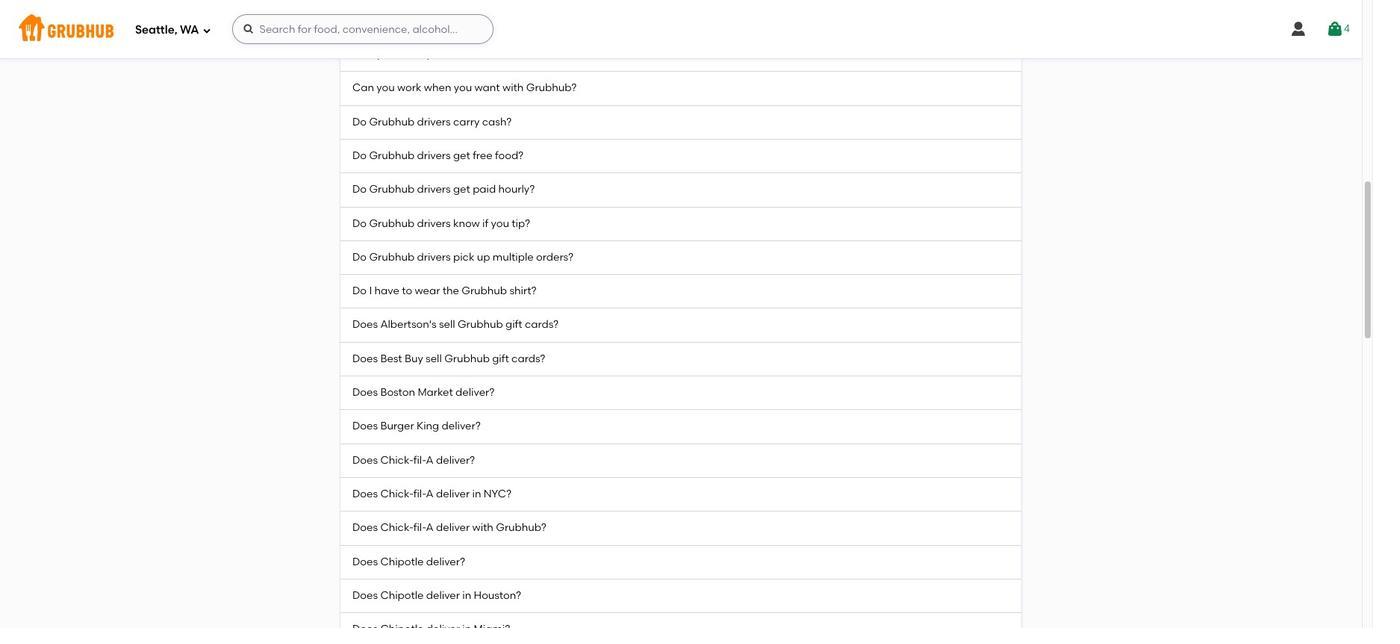 Task type: describe. For each thing, give the bounding box(es) containing it.
deliver? up does chick-fil-a deliver in nyc?
[[436, 454, 475, 466]]

driver?
[[499, 48, 533, 61]]

1 vertical spatial sell
[[426, 352, 442, 365]]

chipotle for deliver?
[[380, 555, 424, 568]]

a for in
[[426, 488, 434, 500]]

orders?
[[536, 251, 574, 264]]

pick
[[453, 251, 475, 264]]

4 button
[[1326, 16, 1350, 43]]

free
[[473, 149, 493, 162]]

online?
[[462, 14, 498, 27]]

shirt?
[[510, 285, 537, 297]]

work
[[397, 82, 422, 94]]

1 vertical spatial in
[[463, 589, 471, 602]]

do for do grubhub drivers get paid hourly?
[[353, 183, 367, 196]]

does burger king deliver?
[[353, 420, 481, 433]]

4
[[1344, 22, 1350, 35]]

do grubhub drivers pick up multiple orders? link
[[341, 241, 1022, 275]]

you for track
[[377, 48, 395, 61]]

grubhub inside "link"
[[451, 48, 496, 61]]

i
[[369, 285, 372, 297]]

do grubhub drivers know if you tip?
[[353, 217, 530, 230]]

does chick-fil-a deliver with grubhub?
[[353, 521, 547, 534]]

does for does chipotle deliver?
[[353, 555, 378, 568]]

grubhub down the do grubhub drivers carry cash?
[[369, 149, 415, 162]]

do grubhub drivers know if you tip? link
[[341, 207, 1022, 241]]

get for paid
[[453, 183, 470, 196]]

chick- for does chick-fil-a deliver in nyc?
[[380, 488, 414, 500]]

can for can you work when you want with grubhub?
[[353, 82, 374, 94]]

does for does burger king deliver?
[[353, 420, 378, 433]]

you left want
[[454, 82, 472, 94]]

does for does chipotle deliver in houston?
[[353, 589, 378, 602]]

do i have to wear the grubhub shirt?
[[353, 285, 537, 297]]

deliver? right king
[[442, 420, 481, 433]]

1 fil- from the top
[[414, 454, 426, 466]]

does chick-fil-a deliver? link
[[341, 444, 1022, 478]]

can for can you track your grubhub driver?
[[353, 48, 374, 61]]

does for does albertson's sell grubhub gift cards?
[[353, 318, 378, 331]]

a for with
[[426, 521, 434, 534]]

grubhub down do grubhub drivers get paid hourly? on the left of the page
[[369, 217, 415, 230]]

does albertson's sell grubhub gift cards? link
[[341, 309, 1022, 343]]

market
[[418, 386, 453, 399]]

chipotle for deliver
[[380, 589, 424, 602]]

track
[[397, 48, 424, 61]]

does chick-fil-a deliver with grubhub? link
[[341, 512, 1022, 546]]

cards? inside does albertson's sell grubhub gift cards? link
[[525, 318, 559, 331]]

can you work when you want with grubhub? link
[[341, 72, 1022, 106]]

does albertson's sell grubhub gift cards?
[[353, 318, 559, 331]]

do grubhub drivers carry cash?
[[353, 116, 512, 128]]

drivers for cash?
[[417, 116, 451, 128]]

does chick-fil-a deliver in nyc?
[[353, 488, 512, 500]]

seattle, wa
[[135, 23, 199, 36]]

does burger king deliver? link
[[341, 410, 1022, 444]]

if
[[483, 217, 489, 230]]

can you order wawa online?
[[353, 14, 498, 27]]

deliver for with
[[436, 521, 470, 534]]

you inside do grubhub drivers know if you tip? link
[[491, 217, 509, 230]]

does for does chick-fil-a deliver with grubhub?
[[353, 521, 378, 534]]

want
[[475, 82, 500, 94]]

drivers for up
[[417, 251, 451, 264]]

main navigation navigation
[[0, 0, 1362, 58]]

do i have to wear the grubhub shirt? link
[[341, 275, 1022, 309]]

does for does chick-fil-a deliver in nyc?
[[353, 488, 378, 500]]

fil- for with
[[414, 521, 426, 534]]

king
[[417, 420, 439, 433]]

drivers for paid
[[417, 183, 451, 196]]

does chipotle deliver in houston? link
[[341, 579, 1022, 613]]

do grubhub drivers get paid hourly? link
[[341, 173, 1022, 207]]

when
[[424, 82, 451, 94]]

do for do grubhub drivers get free food?
[[353, 149, 367, 162]]

0 vertical spatial with
[[503, 82, 524, 94]]



Task type: vqa. For each thing, say whether or not it's contained in the screenshot.
Drivers associated with free
yes



Task type: locate. For each thing, give the bounding box(es) containing it.
you for order
[[377, 14, 395, 27]]

0 vertical spatial in
[[472, 488, 481, 500]]

multiple
[[493, 251, 534, 264]]

gift
[[506, 318, 522, 331], [492, 352, 509, 365]]

deliver down does chipotle deliver?
[[426, 589, 460, 602]]

deliver for in
[[436, 488, 470, 500]]

1 vertical spatial chipotle
[[380, 589, 424, 602]]

1 vertical spatial fil-
[[414, 488, 426, 500]]

2 fil- from the top
[[414, 488, 426, 500]]

0 vertical spatial cards?
[[525, 318, 559, 331]]

6 does from the top
[[353, 488, 378, 500]]

drivers down the do grubhub drivers carry cash?
[[417, 149, 451, 162]]

chick- up does chipotle deliver?
[[380, 521, 414, 534]]

can
[[353, 14, 374, 27], [353, 48, 374, 61], [353, 82, 374, 94]]

you inside can you track your grubhub driver? "link"
[[377, 48, 395, 61]]

1 vertical spatial gift
[[492, 352, 509, 365]]

a down does chick-fil-a deliver? at the left
[[426, 488, 434, 500]]

fil-
[[414, 454, 426, 466], [414, 488, 426, 500], [414, 521, 426, 534]]

have
[[375, 285, 399, 297]]

fil- up does chipotle deliver?
[[414, 521, 426, 534]]

do for do grubhub drivers know if you tip?
[[353, 217, 367, 230]]

with down nyc?
[[472, 521, 494, 534]]

albertson's
[[380, 318, 437, 331]]

can you track your grubhub driver?
[[353, 48, 533, 61]]

does chipotle deliver in houston?
[[353, 589, 521, 602]]

grubhub?
[[526, 82, 577, 94], [496, 521, 547, 534]]

1 drivers from the top
[[417, 116, 451, 128]]

does inside does chick-fil-a deliver with grubhub? link
[[353, 521, 378, 534]]

0 vertical spatial grubhub?
[[526, 82, 577, 94]]

do grubhub drivers carry cash? link
[[341, 106, 1022, 140]]

4 does from the top
[[353, 420, 378, 433]]

get left free at top
[[453, 149, 470, 162]]

0 vertical spatial gift
[[506, 318, 522, 331]]

fil- down does chick-fil-a deliver? at the left
[[414, 488, 426, 500]]

do grubhub drivers get free food?
[[353, 149, 524, 162]]

1 vertical spatial deliver
[[436, 521, 470, 534]]

2 chick- from the top
[[380, 488, 414, 500]]

chick- for does chick-fil-a deliver with grubhub?
[[380, 521, 414, 534]]

with
[[503, 82, 524, 94], [472, 521, 494, 534]]

1 horizontal spatial with
[[503, 82, 524, 94]]

1 vertical spatial chick-
[[380, 488, 414, 500]]

0 vertical spatial a
[[426, 454, 434, 466]]

2 vertical spatial a
[[426, 521, 434, 534]]

grubhub down does albertson's sell grubhub gift cards?
[[444, 352, 490, 365]]

can down search for food, convenience, alcohol... search field
[[353, 48, 374, 61]]

1 vertical spatial grubhub?
[[496, 521, 547, 534]]

does chipotle deliver?
[[353, 555, 465, 568]]

0 vertical spatial sell
[[439, 318, 455, 331]]

get for free
[[453, 149, 470, 162]]

carry
[[453, 116, 480, 128]]

does for does best buy sell grubhub gift cards?
[[353, 352, 378, 365]]

you right if
[[491, 217, 509, 230]]

you for work
[[377, 82, 395, 94]]

does
[[353, 318, 378, 331], [353, 352, 378, 365], [353, 386, 378, 399], [353, 420, 378, 433], [353, 454, 378, 466], [353, 488, 378, 500], [353, 521, 378, 534], [353, 555, 378, 568], [353, 589, 378, 602]]

does for does chick-fil-a deliver?
[[353, 454, 378, 466]]

grubhub down work
[[369, 116, 415, 128]]

does chipotle deliver? link
[[341, 546, 1022, 579]]

deliver up the does chick-fil-a deliver with grubhub?
[[436, 488, 470, 500]]

wear
[[415, 285, 440, 297]]

grubhub? down driver?
[[526, 82, 577, 94]]

1 vertical spatial cards?
[[512, 352, 545, 365]]

fil- down 'does burger king deliver?'
[[414, 454, 426, 466]]

does chick-fil-a deliver in nyc? link
[[341, 478, 1022, 512]]

buy
[[405, 352, 423, 365]]

can for can you order wawa online?
[[353, 14, 374, 27]]

2 get from the top
[[453, 183, 470, 196]]

best
[[380, 352, 402, 365]]

grubhub right the
[[462, 285, 507, 297]]

2 do from the top
[[353, 149, 367, 162]]

3 do from the top
[[353, 183, 367, 196]]

1 chick- from the top
[[380, 454, 414, 466]]

1 chipotle from the top
[[380, 555, 424, 568]]

6 do from the top
[[353, 285, 367, 297]]

9 does from the top
[[353, 589, 378, 602]]

7 does from the top
[[353, 521, 378, 534]]

does inside does chipotle deliver in houston? link
[[353, 589, 378, 602]]

deliver
[[436, 488, 470, 500], [436, 521, 470, 534], [426, 589, 460, 602]]

chick- down burger
[[380, 454, 414, 466]]

0 vertical spatial get
[[453, 149, 470, 162]]

chipotle up the does chipotle deliver in houston?
[[380, 555, 424, 568]]

1 a from the top
[[426, 454, 434, 466]]

do for do i have to wear the grubhub shirt?
[[353, 285, 367, 297]]

deliver down does chick-fil-a deliver in nyc?
[[436, 521, 470, 534]]

does inside does burger king deliver? link
[[353, 420, 378, 433]]

chipotle
[[380, 555, 424, 568], [380, 589, 424, 602]]

can you order wawa online? link
[[341, 4, 1022, 38]]

does inside does chick-fil-a deliver? link
[[353, 454, 378, 466]]

wawa
[[427, 14, 459, 27]]

0 horizontal spatial in
[[463, 589, 471, 602]]

5 does from the top
[[353, 454, 378, 466]]

get
[[453, 149, 470, 162], [453, 183, 470, 196]]

can you track your grubhub driver? link
[[341, 38, 1022, 72]]

drivers for if
[[417, 217, 451, 230]]

sell up does best buy sell grubhub gift cards?
[[439, 318, 455, 331]]

do grubhub drivers get free food? link
[[341, 140, 1022, 173]]

svg image inside 4 button
[[1326, 20, 1344, 38]]

2 vertical spatial chick-
[[380, 521, 414, 534]]

do for do grubhub drivers carry cash?
[[353, 116, 367, 128]]

drivers left know
[[417, 217, 451, 230]]

a down king
[[426, 454, 434, 466]]

chick- for does chick-fil-a deliver?
[[380, 454, 414, 466]]

does inside does boston market deliver? link
[[353, 386, 378, 399]]

a down does chick-fil-a deliver in nyc?
[[426, 521, 434, 534]]

0 vertical spatial fil-
[[414, 454, 426, 466]]

0 vertical spatial deliver
[[436, 488, 470, 500]]

can inside can you track your grubhub driver? "link"
[[353, 48, 374, 61]]

grubhub down online?
[[451, 48, 496, 61]]

gift down shirt?
[[506, 318, 522, 331]]

cards?
[[525, 318, 559, 331], [512, 352, 545, 365]]

deliver?
[[456, 386, 495, 399], [442, 420, 481, 433], [436, 454, 475, 466], [426, 555, 465, 568]]

1 vertical spatial a
[[426, 488, 434, 500]]

order
[[397, 14, 425, 27]]

chipotle down does chipotle deliver?
[[380, 589, 424, 602]]

3 chick- from the top
[[380, 521, 414, 534]]

deliver? down the does chick-fil-a deliver with grubhub?
[[426, 555, 465, 568]]

you inside can you order wawa online? link
[[377, 14, 395, 27]]

do grubhub drivers get paid hourly?
[[353, 183, 535, 196]]

1 vertical spatial get
[[453, 183, 470, 196]]

drivers left carry
[[417, 116, 451, 128]]

8 does from the top
[[353, 555, 378, 568]]

the
[[443, 285, 459, 297]]

can left order
[[353, 14, 374, 27]]

can you work when you want with grubhub?
[[353, 82, 577, 94]]

can inside can you work when you want with grubhub? link
[[353, 82, 374, 94]]

you left order
[[377, 14, 395, 27]]

fil- for in
[[414, 488, 426, 500]]

1 vertical spatial can
[[353, 48, 374, 61]]

houston?
[[474, 589, 521, 602]]

deliver? right market
[[456, 386, 495, 399]]

you
[[377, 14, 395, 27], [377, 48, 395, 61], [377, 82, 395, 94], [454, 82, 472, 94], [491, 217, 509, 230]]

drivers down do grubhub drivers get free food?
[[417, 183, 451, 196]]

0 horizontal spatial with
[[472, 521, 494, 534]]

with right want
[[503, 82, 524, 94]]

1 horizontal spatial in
[[472, 488, 481, 500]]

2 drivers from the top
[[417, 149, 451, 162]]

to
[[402, 285, 412, 297]]

cash?
[[482, 116, 512, 128]]

do
[[353, 116, 367, 128], [353, 149, 367, 162], [353, 183, 367, 196], [353, 217, 367, 230], [353, 251, 367, 264], [353, 285, 367, 297]]

3 drivers from the top
[[417, 183, 451, 196]]

nyc?
[[484, 488, 512, 500]]

grubhub down do grubhub drivers get free food?
[[369, 183, 415, 196]]

can inside can you order wawa online? link
[[353, 14, 374, 27]]

3 a from the top
[[426, 521, 434, 534]]

you left track
[[377, 48, 395, 61]]

does inside does chick-fil-a deliver in nyc? link
[[353, 488, 378, 500]]

grubhub up have
[[369, 251, 415, 264]]

chick- down does chick-fil-a deliver? at the left
[[380, 488, 414, 500]]

does boston market deliver? link
[[341, 376, 1022, 410]]

gift down does albertson's sell grubhub gift cards?
[[492, 352, 509, 365]]

drivers
[[417, 116, 451, 128], [417, 149, 451, 162], [417, 183, 451, 196], [417, 217, 451, 230], [417, 251, 451, 264]]

2 vertical spatial fil-
[[414, 521, 426, 534]]

tip?
[[512, 217, 530, 230]]

sell right buy
[[426, 352, 442, 365]]

sell
[[439, 318, 455, 331], [426, 352, 442, 365]]

2 can from the top
[[353, 48, 374, 61]]

0 vertical spatial can
[[353, 14, 374, 27]]

3 fil- from the top
[[414, 521, 426, 534]]

does for does boston market deliver?
[[353, 386, 378, 399]]

2 vertical spatial can
[[353, 82, 374, 94]]

paid
[[473, 183, 496, 196]]

1 get from the top
[[453, 149, 470, 162]]

wa
[[180, 23, 199, 36]]

does best buy sell grubhub gift cards?
[[353, 352, 545, 365]]

5 do from the top
[[353, 251, 367, 264]]

3 can from the top
[[353, 82, 374, 94]]

does best buy sell grubhub gift cards? link
[[341, 343, 1022, 376]]

burger
[[380, 420, 414, 433]]

get left the paid
[[453, 183, 470, 196]]

deliver inside does chick-fil-a deliver in nyc? link
[[436, 488, 470, 500]]

3 does from the top
[[353, 386, 378, 399]]

2 a from the top
[[426, 488, 434, 500]]

do for do grubhub drivers pick up multiple orders?
[[353, 251, 367, 264]]

Search for food, convenience, alcohol... search field
[[232, 14, 493, 44]]

up
[[477, 251, 490, 264]]

grubhub? down nyc?
[[496, 521, 547, 534]]

4 do from the top
[[353, 217, 367, 230]]

does chick-fil-a deliver?
[[353, 454, 475, 466]]

1 can from the top
[[353, 14, 374, 27]]

in
[[472, 488, 481, 500], [463, 589, 471, 602]]

a
[[426, 454, 434, 466], [426, 488, 434, 500], [426, 521, 434, 534]]

0 vertical spatial chick-
[[380, 454, 414, 466]]

1 vertical spatial with
[[472, 521, 494, 534]]

grubhub
[[451, 48, 496, 61], [369, 116, 415, 128], [369, 149, 415, 162], [369, 183, 415, 196], [369, 217, 415, 230], [369, 251, 415, 264], [462, 285, 507, 297], [458, 318, 503, 331], [444, 352, 490, 365]]

cards? inside does best buy sell grubhub gift cards? link
[[512, 352, 545, 365]]

5 drivers from the top
[[417, 251, 451, 264]]

in left houston?
[[463, 589, 471, 602]]

know
[[453, 217, 480, 230]]

can left work
[[353, 82, 374, 94]]

grubhub down the
[[458, 318, 503, 331]]

drivers left pick
[[417, 251, 451, 264]]

you left work
[[377, 82, 395, 94]]

deliver inside does chick-fil-a deliver with grubhub? link
[[436, 521, 470, 534]]

hourly?
[[499, 183, 535, 196]]

2 does from the top
[[353, 352, 378, 365]]

does boston market deliver?
[[353, 386, 495, 399]]

1 do from the top
[[353, 116, 367, 128]]

svg image
[[1290, 20, 1308, 38], [1326, 20, 1344, 38], [242, 23, 254, 35], [202, 26, 211, 35]]

boston
[[380, 386, 415, 399]]

1 does from the top
[[353, 318, 378, 331]]

4 drivers from the top
[[417, 217, 451, 230]]

seattle,
[[135, 23, 177, 36]]

2 vertical spatial deliver
[[426, 589, 460, 602]]

does inside does albertson's sell grubhub gift cards? link
[[353, 318, 378, 331]]

does inside does chipotle deliver? link
[[353, 555, 378, 568]]

deliver inside does chipotle deliver in houston? link
[[426, 589, 460, 602]]

food?
[[495, 149, 524, 162]]

chick-
[[380, 454, 414, 466], [380, 488, 414, 500], [380, 521, 414, 534]]

2 chipotle from the top
[[380, 589, 424, 602]]

in left nyc?
[[472, 488, 481, 500]]

your
[[426, 48, 448, 61]]

0 vertical spatial chipotle
[[380, 555, 424, 568]]

drivers for free
[[417, 149, 451, 162]]

do grubhub drivers pick up multiple orders?
[[353, 251, 574, 264]]

does inside does best buy sell grubhub gift cards? link
[[353, 352, 378, 365]]



